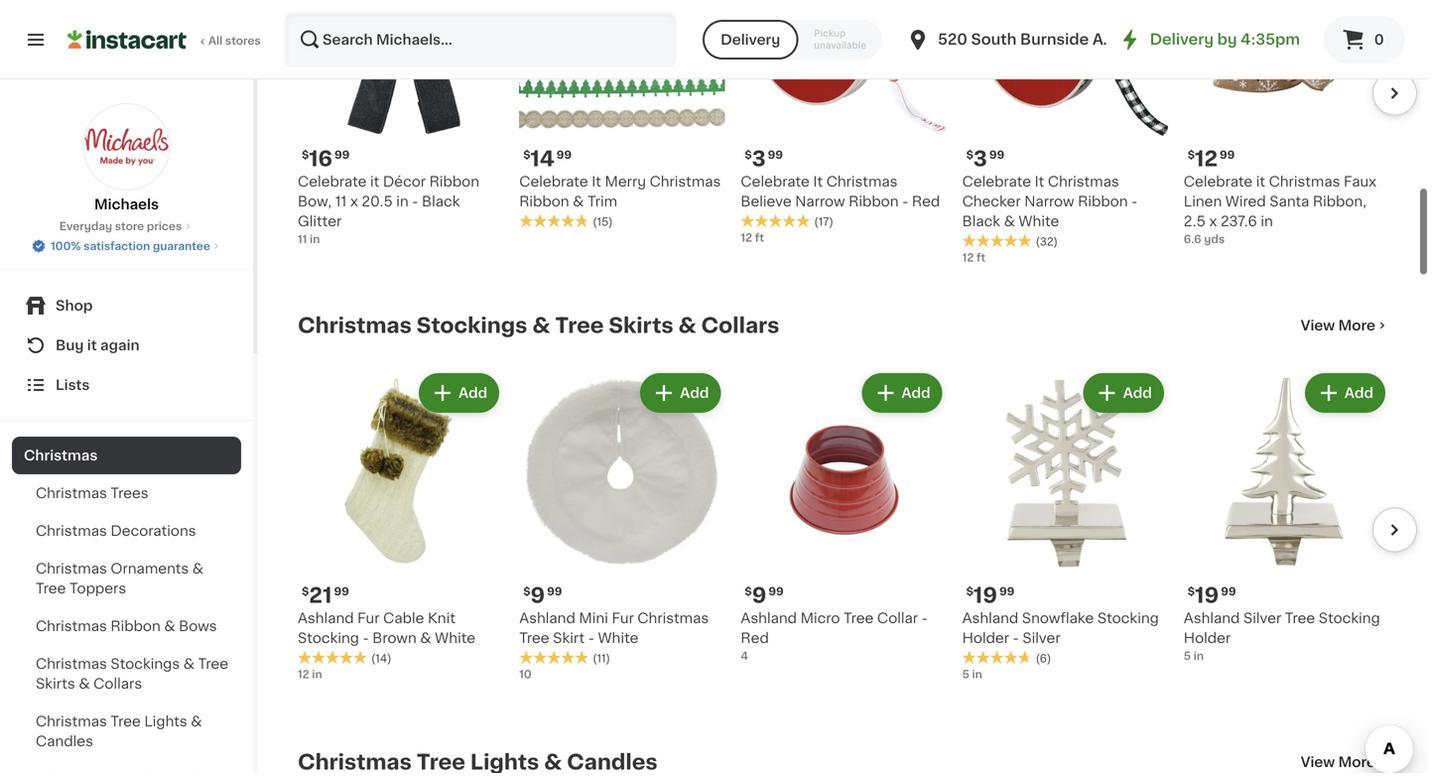 Task type: describe. For each thing, give the bounding box(es) containing it.
3 product group from the left
[[741, 369, 947, 664]]

fur inside 'ashland mini fur christmas tree skirt - white'
[[612, 612, 634, 626]]

white inside celebrate it christmas checker narrow ribbon - black & white
[[1019, 215, 1059, 229]]

ashland micro tree collar - red 4
[[741, 612, 928, 662]]

$ 19 99 for ashland snowflake stocking holder - silver
[[966, 585, 1015, 606]]

ashland silver tree stocking holder 5 in
[[1184, 612, 1380, 662]]

1 vertical spatial skirts
[[36, 677, 75, 691]]

add for ashland fur cable knit stocking - brown & white
[[459, 386, 488, 400]]

christmas inside christmas ribbon & bows link
[[36, 619, 107, 633]]

99 for ashland silver tree stocking holder
[[1221, 586, 1236, 597]]

christmas inside christmas ornaments & tree toppers
[[36, 562, 107, 576]]

- inside celebrate it christmas believe narrow ribbon - red
[[902, 195, 909, 209]]

skirt
[[553, 632, 585, 645]]

- inside the ashland snowflake stocking holder - silver
[[1013, 632, 1019, 645]]

ornaments
[[111, 562, 189, 576]]

buy it again link
[[12, 326, 241, 365]]

4
[[741, 651, 748, 662]]

ribbon inside celebrate it merry christmas ribbon & trim
[[519, 195, 569, 209]]

christmas ribbon & bows
[[36, 619, 217, 633]]

south
[[971, 32, 1017, 47]]

collar
[[877, 612, 918, 626]]

merry
[[605, 175, 646, 189]]

4 product group from the left
[[962, 369, 1168, 683]]

tree inside christmas tree lights & candles
[[111, 715, 141, 729]]

1 horizontal spatial christmas stockings & tree skirts & collars link
[[298, 314, 780, 337]]

santa
[[1270, 195, 1310, 209]]

add button for ashland fur cable knit stocking - brown & white
[[421, 375, 497, 411]]

cable
[[383, 612, 424, 626]]

& inside celebrate it christmas checker narrow ribbon - black & white
[[1004, 215, 1015, 229]]

in inside ashland silver tree stocking holder 5 in
[[1194, 651, 1204, 662]]

99 for ashland mini fur christmas tree skirt - white
[[547, 586, 562, 597]]

10
[[519, 669, 532, 680]]

Search field
[[286, 14, 675, 66]]

$ 9 99 for ashland mini fur christmas tree skirt - white
[[523, 585, 562, 606]]

view more link for christmas stockings & tree skirts & collars
[[1301, 316, 1390, 336]]

$ 9 99 for ashland micro tree collar - red
[[745, 585, 784, 606]]

520 south burnside avenue
[[938, 32, 1150, 47]]

ribbon inside celebrate it décor ribbon bow, 11 x 20.5 in - black glitter 11 in
[[429, 175, 479, 189]]

lists link
[[12, 365, 241, 405]]

view for christmas stockings & tree skirts & collars
[[1301, 319, 1335, 333]]

- inside 'ashland mini fur christmas tree skirt - white'
[[588, 632, 595, 645]]

$ for celebrate it christmas faux linen wired santa ribbon, 2.5 x 237.6 in
[[1188, 150, 1195, 161]]

delivery button
[[703, 20, 798, 60]]

black inside celebrate it décor ribbon bow, 11 x 20.5 in - black glitter 11 in
[[422, 195, 460, 209]]

237.6
[[1221, 215, 1257, 229]]

0 vertical spatial skirts
[[609, 315, 674, 336]]

(6)
[[1036, 653, 1052, 664]]

product group containing 21
[[298, 369, 503, 683]]

ribbon inside celebrate it christmas checker narrow ribbon - black & white
[[1078, 195, 1128, 209]]

1 vertical spatial 5
[[962, 669, 970, 680]]

$ 14 99
[[523, 149, 572, 169]]

1 horizontal spatial christmas tree lights & candles
[[298, 752, 658, 773]]

believe
[[741, 195, 792, 209]]

christmas inside christmas tree lights & candles
[[36, 715, 107, 729]]

mini
[[579, 612, 608, 626]]

$ for ashland snowflake stocking holder - silver
[[966, 586, 974, 597]]

bows
[[179, 619, 217, 633]]

0 button
[[1324, 16, 1406, 64]]

stores
[[225, 35, 261, 46]]

2.5
[[1184, 215, 1206, 229]]

it for christmas
[[592, 175, 601, 189]]

by
[[1218, 32, 1237, 47]]

1 vertical spatial stockings
[[111, 657, 180, 671]]

white inside ashland fur cable knit stocking - brown & white
[[435, 632, 476, 645]]

item carousel region containing 16
[[270, 0, 1417, 282]]

19 for ashland silver tree stocking holder
[[1195, 585, 1219, 606]]

99 for celebrate it christmas checker narrow ribbon - black & white
[[989, 150, 1005, 161]]

3 for celebrate it christmas believe narrow ribbon - red
[[752, 149, 766, 169]]

celebrate it christmas faux linen wired santa ribbon, 2.5 x 237.6 in 6.6 yds
[[1184, 175, 1377, 245]]

$ for celebrate it merry christmas ribbon & trim
[[523, 150, 531, 161]]

99 for ashland fur cable knit stocking - brown & white
[[334, 586, 349, 597]]

buy
[[56, 338, 84, 352]]

everyday store prices link
[[59, 218, 194, 234]]

add button for ashland mini fur christmas tree skirt - white
[[642, 375, 719, 411]]

$ for ashland fur cable knit stocking - brown & white
[[302, 586, 309, 597]]

21
[[309, 585, 332, 606]]

ashland for 9
[[519, 612, 576, 626]]

all stores link
[[67, 12, 262, 67]]

item carousel region containing 21
[[298, 361, 1417, 719]]

20.5
[[362, 195, 393, 209]]

michaels
[[94, 198, 159, 211]]

celebrate it christmas believe narrow ribbon - red
[[741, 175, 940, 209]]

99 for celebrate it merry christmas ribbon & trim
[[557, 150, 572, 161]]

delivery by 4:35pm link
[[1118, 28, 1300, 52]]

bow,
[[298, 195, 332, 209]]

ashland for 19
[[962, 612, 1019, 626]]

celebrate it merry christmas ribbon & trim
[[519, 175, 721, 209]]

christmas ornaments & tree toppers link
[[12, 550, 241, 607]]

12 up linen on the right
[[1195, 149, 1218, 169]]

ashland inside ashland micro tree collar - red 4
[[741, 612, 797, 626]]

everyday store prices
[[59, 221, 182, 232]]

16
[[309, 149, 333, 169]]

stocking inside ashland fur cable knit stocking - brown & white
[[298, 632, 359, 645]]

prices
[[147, 221, 182, 232]]

19 for ashland snowflake stocking holder - silver
[[974, 585, 998, 606]]

0 horizontal spatial it
[[87, 338, 97, 352]]

it for believe
[[813, 175, 823, 189]]

x inside celebrate it christmas faux linen wired santa ribbon, 2.5 x 237.6 in 6.6 yds
[[1209, 215, 1217, 229]]

9 for ashland micro tree collar - red
[[752, 585, 767, 606]]

again
[[100, 338, 140, 352]]

1 vertical spatial christmas stockings & tree skirts & collars
[[36, 657, 228, 691]]

$ for celebrate it christmas believe narrow ribbon - red
[[745, 150, 752, 161]]

0
[[1374, 33, 1384, 47]]

faux
[[1344, 175, 1377, 189]]

lights inside christmas tree lights & candles
[[144, 715, 187, 729]]

trim
[[588, 195, 617, 209]]

99 for ashland snowflake stocking holder - silver
[[1000, 586, 1015, 597]]

burnside
[[1020, 32, 1089, 47]]

ashland mini fur christmas tree skirt - white
[[519, 612, 709, 645]]

all stores
[[208, 35, 261, 46]]

0 horizontal spatial christmas stockings & tree skirts & collars link
[[12, 645, 241, 703]]

decorations
[[111, 524, 196, 538]]

520
[[938, 32, 968, 47]]

shop link
[[12, 286, 241, 326]]

$ 21 99
[[302, 585, 349, 606]]

black inside celebrate it christmas checker narrow ribbon - black & white
[[962, 215, 1001, 229]]

christmas decorations
[[36, 524, 196, 538]]

everyday
[[59, 221, 112, 232]]

(15)
[[593, 217, 613, 228]]

all
[[208, 35, 223, 46]]

yds
[[1204, 234, 1225, 245]]

5 product group from the left
[[1184, 369, 1390, 664]]

tree inside 'ashland mini fur christmas tree skirt - white'
[[519, 632, 550, 645]]

celebrate for celebrate it christmas believe narrow ribbon - red
[[741, 175, 810, 189]]

(11)
[[593, 653, 610, 664]]

micro
[[801, 612, 840, 626]]

(14)
[[371, 653, 392, 664]]

fur inside ashland fur cable knit stocking - brown & white
[[358, 612, 380, 626]]

lists
[[56, 378, 90, 392]]

- inside ashland fur cable knit stocking - brown & white
[[363, 632, 369, 645]]

2 product group from the left
[[519, 369, 725, 683]]

glitter
[[298, 215, 342, 228]]

100% satisfaction guarantee button
[[31, 234, 222, 254]]

celebrate it christmas checker narrow ribbon - black & white
[[962, 175, 1138, 229]]

x inside celebrate it décor ribbon bow, 11 x 20.5 in - black glitter 11 in
[[350, 195, 358, 209]]



Task type: vqa. For each thing, say whether or not it's contained in the screenshot.
Southern/S oul Link
no



Task type: locate. For each thing, give the bounding box(es) containing it.
3 add button from the left
[[864, 375, 941, 411]]

19 up ashland silver tree stocking holder 5 in
[[1195, 585, 1219, 606]]

0 vertical spatial ft
[[755, 232, 764, 243]]

1 product group from the left
[[298, 369, 503, 683]]

2 9 from the left
[[531, 585, 545, 606]]

(32)
[[1036, 236, 1058, 247]]

$ 9 99
[[745, 585, 784, 606], [523, 585, 562, 606]]

1 view more from the top
[[1301, 319, 1376, 333]]

$ 16 99
[[302, 149, 350, 169]]

fur right mini
[[612, 612, 634, 626]]

1 add from the left
[[459, 386, 488, 400]]

in
[[396, 195, 409, 209], [1261, 215, 1273, 229], [310, 234, 320, 245], [1194, 651, 1204, 662], [312, 669, 322, 680], [972, 669, 982, 680]]

1 add button from the left
[[421, 375, 497, 411]]

2 holder from the left
[[1184, 632, 1231, 645]]

black
[[422, 195, 460, 209], [962, 215, 1001, 229]]

1 horizontal spatial 3
[[974, 149, 987, 169]]

$ 19 99
[[966, 585, 1015, 606], [1188, 585, 1236, 606]]

100%
[[51, 241, 81, 252]]

1 horizontal spatial x
[[1209, 215, 1217, 229]]

0 horizontal spatial $ 9 99
[[523, 585, 562, 606]]

1 horizontal spatial $ 3 99
[[966, 149, 1005, 169]]

1 $ 9 99 from the left
[[745, 585, 784, 606]]

& inside celebrate it merry christmas ribbon & trim
[[573, 195, 584, 209]]

stocking
[[1098, 612, 1159, 626], [1319, 612, 1380, 626], [298, 632, 359, 645]]

christmas ribbon & bows link
[[12, 607, 241, 645]]

delivery
[[1150, 32, 1214, 47], [721, 33, 780, 47]]

celebrate
[[298, 175, 367, 189], [741, 175, 810, 189], [519, 175, 588, 189], [962, 175, 1031, 189], [1184, 175, 1253, 189]]

1 3 from the left
[[752, 149, 766, 169]]

0 vertical spatial 12 ft
[[741, 232, 764, 243]]

trees
[[111, 486, 149, 500]]

collars
[[701, 315, 780, 336], [93, 677, 142, 691]]

narrow
[[795, 195, 845, 209], [1025, 195, 1075, 209]]

1 vertical spatial view
[[1301, 755, 1335, 769]]

christmas stockings & tree skirts & collars link
[[298, 314, 780, 337], [12, 645, 241, 703]]

ashland inside 'ashland mini fur christmas tree skirt - white'
[[519, 612, 576, 626]]

ashland inside ashland silver tree stocking holder 5 in
[[1184, 612, 1240, 626]]

christmas stockings & tree skirts & collars
[[298, 315, 780, 336], [36, 657, 228, 691]]

$ inside $ 16 99
[[302, 150, 309, 161]]

0 vertical spatial x
[[350, 195, 358, 209]]

view for christmas tree lights & candles
[[1301, 755, 1335, 769]]

$ for celebrate it décor ribbon bow, 11 x 20.5 in - black glitter
[[302, 150, 309, 161]]

narrow up (32)
[[1025, 195, 1075, 209]]

$ for celebrate it christmas checker narrow ribbon - black & white
[[966, 150, 974, 161]]

2 horizontal spatial white
[[1019, 215, 1059, 229]]

0 horizontal spatial ft
[[755, 232, 764, 243]]

- inside celebrate it christmas checker narrow ribbon - black & white
[[1132, 195, 1138, 209]]

christmas inside celebrate it christmas checker narrow ribbon - black & white
[[1048, 175, 1119, 189]]

stocking inside ashland silver tree stocking holder 5 in
[[1319, 612, 1380, 626]]

candles inside christmas tree lights & candles
[[36, 735, 93, 748]]

celebrate for celebrate it merry christmas ribbon & trim
[[519, 175, 588, 189]]

2 view more from the top
[[1301, 755, 1376, 769]]

1 horizontal spatial skirts
[[609, 315, 674, 336]]

celebrate inside celebrate it christmas checker narrow ribbon - black & white
[[962, 175, 1031, 189]]

satisfaction
[[84, 241, 150, 252]]

1 horizontal spatial narrow
[[1025, 195, 1075, 209]]

red inside celebrate it christmas believe narrow ribbon - red
[[912, 195, 940, 209]]

0 horizontal spatial holder
[[962, 632, 1009, 645]]

brown
[[373, 632, 417, 645]]

buy it again
[[56, 338, 140, 352]]

delivery inside "link"
[[1150, 32, 1214, 47]]

99 up checker
[[989, 150, 1005, 161]]

0 horizontal spatial 19
[[974, 585, 998, 606]]

celebrate for celebrate it christmas faux linen wired santa ribbon, 2.5 x 237.6 in 6.6 yds
[[1184, 175, 1253, 189]]

0 horizontal spatial lights
[[144, 715, 187, 729]]

0 horizontal spatial fur
[[358, 612, 380, 626]]

1 vertical spatial item carousel region
[[298, 361, 1417, 719]]

x up yds
[[1209, 215, 1217, 229]]

it for 12
[[1256, 175, 1266, 189]]

0 horizontal spatial candles
[[36, 735, 93, 748]]

red up 4
[[741, 632, 769, 645]]

1 vertical spatial red
[[741, 632, 769, 645]]

& inside ashland fur cable knit stocking - brown & white
[[420, 632, 431, 645]]

1 horizontal spatial christmas stockings & tree skirts & collars
[[298, 315, 780, 336]]

1 more from the top
[[1339, 319, 1376, 333]]

★★★★★
[[741, 214, 810, 228], [741, 214, 810, 228], [519, 214, 589, 228], [519, 214, 589, 228], [962, 234, 1032, 248], [962, 234, 1032, 248], [298, 651, 367, 664], [298, 651, 367, 664], [519, 651, 589, 664], [519, 651, 589, 664], [962, 651, 1032, 664], [962, 651, 1032, 664]]

christmas tree lights & candles link
[[12, 703, 241, 760], [298, 750, 658, 773]]

christmas
[[827, 175, 898, 189], [650, 175, 721, 189], [1048, 175, 1119, 189], [1269, 175, 1341, 189], [298, 315, 412, 336], [24, 449, 98, 463], [36, 486, 107, 500], [36, 524, 107, 538], [36, 562, 107, 576], [638, 612, 709, 626], [36, 619, 107, 633], [36, 657, 107, 671], [36, 715, 107, 729], [298, 752, 412, 773]]

1 vertical spatial christmas tree lights & candles
[[298, 752, 658, 773]]

delivery by 4:35pm
[[1150, 32, 1300, 47]]

narrow inside celebrate it christmas believe narrow ribbon - red
[[795, 195, 845, 209]]

12 down 21
[[298, 669, 309, 680]]

fur up brown
[[358, 612, 380, 626]]

1 horizontal spatial delivery
[[1150, 32, 1214, 47]]

12 ft down believe
[[741, 232, 764, 243]]

$ for ashland mini fur christmas tree skirt - white
[[523, 586, 531, 597]]

it inside celebrate it merry christmas ribbon & trim
[[592, 175, 601, 189]]

skirts
[[609, 315, 674, 336], [36, 677, 75, 691]]

100% satisfaction guarantee
[[51, 241, 210, 252]]

3 ashland from the left
[[519, 612, 576, 626]]

1 horizontal spatial red
[[912, 195, 940, 209]]

celebrate down $ 16 99
[[298, 175, 367, 189]]

celebrate it décor ribbon bow, 11 x 20.5 in - black glitter 11 in
[[298, 175, 479, 245]]

0 vertical spatial christmas stockings & tree skirts & collars
[[298, 315, 780, 336]]

2 view from the top
[[1301, 755, 1335, 769]]

0 vertical spatial collars
[[701, 315, 780, 336]]

3 up checker
[[974, 149, 987, 169]]

tree inside ashland silver tree stocking holder 5 in
[[1285, 612, 1315, 626]]

99
[[335, 150, 350, 161], [768, 150, 783, 161], [557, 150, 572, 161], [989, 150, 1005, 161], [1220, 150, 1235, 161], [334, 586, 349, 597], [769, 586, 784, 597], [547, 586, 562, 597], [1000, 586, 1015, 597], [1221, 586, 1236, 597]]

1 horizontal spatial lights
[[470, 752, 539, 773]]

520 south burnside avenue button
[[906, 12, 1150, 67]]

it inside celebrate it christmas faux linen wired santa ribbon, 2.5 x 237.6 in 6.6 yds
[[1256, 175, 1266, 189]]

12 down checker
[[962, 252, 974, 263]]

christmas ornaments & tree toppers
[[36, 562, 204, 596]]

ashland inside ashland fur cable knit stocking - brown & white
[[298, 612, 354, 626]]

linen
[[1184, 195, 1222, 209]]

12 for celebrate it christmas checker narrow ribbon - black & white
[[962, 252, 974, 263]]

white up (11)
[[598, 632, 639, 645]]

6.6
[[1184, 234, 1202, 245]]

0 horizontal spatial it
[[592, 175, 601, 189]]

2 view more link from the top
[[1301, 752, 1390, 772]]

12 in
[[298, 669, 322, 680]]

99 up skirt
[[547, 586, 562, 597]]

- inside ashland micro tree collar - red 4
[[922, 612, 928, 626]]

99 for celebrate it christmas faux linen wired santa ribbon, 2.5 x 237.6 in
[[1220, 150, 1235, 161]]

0 horizontal spatial $ 3 99
[[745, 149, 783, 169]]

99 right 16
[[335, 150, 350, 161]]

1 horizontal spatial silver
[[1244, 612, 1282, 626]]

1 horizontal spatial white
[[598, 632, 639, 645]]

christmas decorations link
[[12, 512, 241, 550]]

9 for ashland mini fur christmas tree skirt - white
[[531, 585, 545, 606]]

0 vertical spatial 11
[[335, 195, 347, 209]]

9 up ashland micro tree collar - red 4 at the bottom of the page
[[752, 585, 767, 606]]

0 vertical spatial christmas stockings & tree skirts & collars link
[[298, 314, 780, 337]]

0 vertical spatial 5
[[1184, 651, 1191, 662]]

fur
[[358, 612, 380, 626], [612, 612, 634, 626]]

add button
[[421, 375, 497, 411], [642, 375, 719, 411], [864, 375, 941, 411], [1086, 375, 1162, 411], [1307, 375, 1384, 411]]

narrow inside celebrate it christmas checker narrow ribbon - black & white
[[1025, 195, 1075, 209]]

1 horizontal spatial christmas tree lights & candles link
[[298, 750, 658, 773]]

3 it from the left
[[1035, 175, 1045, 189]]

0 vertical spatial view more
[[1301, 319, 1376, 333]]

1 holder from the left
[[962, 632, 1009, 645]]

décor
[[383, 175, 426, 189]]

1 ashland from the left
[[298, 612, 354, 626]]

11
[[335, 195, 347, 209], [298, 234, 307, 245]]

celebrate down $ 12 99
[[1184, 175, 1253, 189]]

celebrate inside celebrate it christmas faux linen wired santa ribbon, 2.5 x 237.6 in 6.6 yds
[[1184, 175, 1253, 189]]

service type group
[[703, 20, 882, 60]]

holder inside ashland silver tree stocking holder 5 in
[[1184, 632, 1231, 645]]

tree inside christmas ornaments & tree toppers
[[36, 582, 66, 596]]

ashland for 21
[[298, 612, 354, 626]]

0 horizontal spatial black
[[422, 195, 460, 209]]

store
[[115, 221, 144, 232]]

0 horizontal spatial narrow
[[795, 195, 845, 209]]

tree inside "christmas stockings & tree skirts & collars"
[[198, 657, 228, 671]]

holder inside the ashland snowflake stocking holder - silver
[[962, 632, 1009, 645]]

1 fur from the left
[[358, 612, 380, 626]]

it inside celebrate it décor ribbon bow, 11 x 20.5 in - black glitter 11 in
[[370, 175, 379, 189]]

ribbon
[[429, 175, 479, 189], [849, 195, 899, 209], [519, 195, 569, 209], [1078, 195, 1128, 209], [111, 619, 161, 633]]

9
[[752, 585, 767, 606], [531, 585, 545, 606]]

99 up "wired"
[[1220, 150, 1235, 161]]

christmas inside celebrate it merry christmas ribbon & trim
[[650, 175, 721, 189]]

narrow for checker
[[1025, 195, 1075, 209]]

12 ft down checker
[[962, 252, 986, 263]]

5 inside ashland silver tree stocking holder 5 in
[[1184, 651, 1191, 662]]

0 vertical spatial stockings
[[417, 315, 528, 336]]

snowflake
[[1022, 612, 1094, 626]]

$ for ashland micro tree collar - red
[[745, 586, 752, 597]]

99 inside $ 21 99
[[334, 586, 349, 597]]

12 ft for celebrate it christmas checker narrow ribbon - black & white
[[962, 252, 986, 263]]

it inside celebrate it christmas checker narrow ribbon - black & white
[[1035, 175, 1045, 189]]

christmas inside 'ashland mini fur christmas tree skirt - white'
[[638, 612, 709, 626]]

add for ashland mini fur christmas tree skirt - white
[[680, 386, 709, 400]]

michaels logo image
[[83, 103, 170, 191]]

0 horizontal spatial delivery
[[721, 33, 780, 47]]

white down knit
[[435, 632, 476, 645]]

1 horizontal spatial 12 ft
[[962, 252, 986, 263]]

christmas tree lights & candles
[[36, 715, 202, 748], [298, 752, 658, 773]]

$ inside $ 14 99
[[523, 150, 531, 161]]

black down checker
[[962, 215, 1001, 229]]

$ inside $ 12 99
[[1188, 150, 1195, 161]]

3 add from the left
[[902, 386, 931, 400]]

narrow for believe
[[795, 195, 845, 209]]

it for checker
[[1035, 175, 1045, 189]]

avenue
[[1093, 32, 1150, 47]]

1 vertical spatial 11
[[298, 234, 307, 245]]

ft for celebrate it christmas believe narrow ribbon - red
[[755, 232, 764, 243]]

1 vertical spatial 12 ft
[[962, 252, 986, 263]]

it inside celebrate it christmas believe narrow ribbon - red
[[813, 175, 823, 189]]

12 ft for celebrate it christmas believe narrow ribbon - red
[[741, 232, 764, 243]]

1 vertical spatial lights
[[470, 752, 539, 773]]

2 3 from the left
[[974, 149, 987, 169]]

ashland snowflake stocking holder - silver
[[962, 612, 1159, 645]]

2 19 from the left
[[1195, 585, 1219, 606]]

2 fur from the left
[[612, 612, 634, 626]]

1 horizontal spatial it
[[813, 175, 823, 189]]

checker
[[962, 195, 1021, 209]]

silver inside ashland silver tree stocking holder 5 in
[[1244, 612, 1282, 626]]

4 add from the left
[[1123, 386, 1152, 400]]

holder
[[962, 632, 1009, 645], [1184, 632, 1231, 645]]

0 horizontal spatial 9
[[531, 585, 545, 606]]

& inside christmas ornaments & tree toppers
[[192, 562, 204, 576]]

99 up ashland micro tree collar - red 4 at the bottom of the page
[[769, 586, 784, 597]]

3 for celebrate it christmas checker narrow ribbon - black & white
[[974, 149, 987, 169]]

0 horizontal spatial 3
[[752, 149, 766, 169]]

0 horizontal spatial christmas tree lights & candles
[[36, 715, 202, 748]]

2 $ 19 99 from the left
[[1188, 585, 1236, 606]]

tree
[[555, 315, 604, 336], [36, 582, 66, 596], [844, 612, 874, 626], [1285, 612, 1315, 626], [519, 632, 550, 645], [198, 657, 228, 671], [111, 715, 141, 729], [417, 752, 465, 773]]

celebrate up believe
[[741, 175, 810, 189]]

$ 19 99 up the ashland snowflake stocking holder - silver
[[966, 585, 1015, 606]]

view more for christmas stockings & tree skirts & collars
[[1301, 319, 1376, 333]]

2 celebrate from the left
[[741, 175, 810, 189]]

delivery for delivery
[[721, 33, 780, 47]]

item carousel region
[[270, 0, 1417, 282], [298, 361, 1417, 719]]

product group
[[298, 369, 503, 683], [519, 369, 725, 683], [741, 369, 947, 664], [962, 369, 1168, 683], [1184, 369, 1390, 664]]

$ 9 99 up 4
[[745, 585, 784, 606]]

14
[[531, 149, 555, 169]]

celebrate down $ 14 99
[[519, 175, 588, 189]]

1 horizontal spatial 9
[[752, 585, 767, 606]]

0 vertical spatial item carousel region
[[270, 0, 1417, 282]]

it right buy
[[87, 338, 97, 352]]

ashland inside the ashland snowflake stocking holder - silver
[[962, 612, 1019, 626]]

$ 3 99 up believe
[[745, 149, 783, 169]]

0 horizontal spatial red
[[741, 632, 769, 645]]

x
[[350, 195, 358, 209], [1209, 215, 1217, 229]]

wired
[[1226, 195, 1266, 209]]

white up (32)
[[1019, 215, 1059, 229]]

$ 9 99 up skirt
[[523, 585, 562, 606]]

1 horizontal spatial collars
[[701, 315, 780, 336]]

christmas inside celebrate it christmas believe narrow ribbon - red
[[827, 175, 898, 189]]

candles
[[36, 735, 93, 748], [567, 752, 658, 773]]

3 celebrate from the left
[[519, 175, 588, 189]]

1 horizontal spatial black
[[962, 215, 1001, 229]]

red inside ashland micro tree collar - red 4
[[741, 632, 769, 645]]

view more link for christmas tree lights & candles
[[1301, 752, 1390, 772]]

ashland fur cable knit stocking - brown & white
[[298, 612, 476, 645]]

0 horizontal spatial stocking
[[298, 632, 359, 645]]

0 vertical spatial silver
[[1244, 612, 1282, 626]]

narrow up (17)
[[795, 195, 845, 209]]

red left checker
[[912, 195, 940, 209]]

1 vertical spatial view more
[[1301, 755, 1376, 769]]

view more for christmas tree lights & candles
[[1301, 755, 1376, 769]]

1 vertical spatial ft
[[977, 252, 986, 263]]

11 right bow, on the left
[[335, 195, 347, 209]]

99 up ashland silver tree stocking holder 5 in
[[1221, 586, 1236, 597]]

ft down checker
[[977, 252, 986, 263]]

christmas inside christmas decorations link
[[36, 524, 107, 538]]

5 add button from the left
[[1307, 375, 1384, 411]]

$ 19 99 up ashland silver tree stocking holder 5 in
[[1188, 585, 1236, 606]]

99 inside $ 16 99
[[335, 150, 350, 161]]

1 celebrate from the left
[[298, 175, 367, 189]]

2 add from the left
[[680, 386, 709, 400]]

4 celebrate from the left
[[962, 175, 1031, 189]]

1 $ 3 99 from the left
[[745, 149, 783, 169]]

it up trim
[[592, 175, 601, 189]]

2 horizontal spatial stocking
[[1319, 612, 1380, 626]]

celebrate for celebrate it christmas checker narrow ribbon - black & white
[[962, 175, 1031, 189]]

view more
[[1301, 319, 1376, 333], [1301, 755, 1376, 769]]

delivery for delivery by 4:35pm
[[1150, 32, 1214, 47]]

$ inside $ 21 99
[[302, 586, 309, 597]]

1 horizontal spatial 19
[[1195, 585, 1219, 606]]

5 ashland from the left
[[1184, 612, 1240, 626]]

white inside 'ashland mini fur christmas tree skirt - white'
[[598, 632, 639, 645]]

0 horizontal spatial x
[[350, 195, 358, 209]]

x left 20.5
[[350, 195, 358, 209]]

1 vertical spatial christmas stockings & tree skirts & collars link
[[12, 645, 241, 703]]

0 horizontal spatial 11
[[298, 234, 307, 245]]

None search field
[[284, 12, 677, 67]]

0 horizontal spatial stockings
[[111, 657, 180, 671]]

1 vertical spatial x
[[1209, 215, 1217, 229]]

delivery inside button
[[721, 33, 780, 47]]

99 for celebrate it décor ribbon bow, 11 x 20.5 in - black glitter
[[335, 150, 350, 161]]

0 vertical spatial more
[[1339, 319, 1376, 333]]

0 vertical spatial red
[[912, 195, 940, 209]]

celebrate inside celebrate it christmas believe narrow ribbon - red
[[741, 175, 810, 189]]

2 ashland from the left
[[741, 612, 797, 626]]

12 for celebrate it christmas believe narrow ribbon - red
[[741, 232, 752, 243]]

99 inside $ 12 99
[[1220, 150, 1235, 161]]

1 view from the top
[[1301, 319, 1335, 333]]

celebrate inside celebrate it merry christmas ribbon & trim
[[519, 175, 588, 189]]

1 horizontal spatial ft
[[977, 252, 986, 263]]

1 19 from the left
[[974, 585, 998, 606]]

3
[[752, 149, 766, 169], [974, 149, 987, 169]]

99 for celebrate it christmas believe narrow ribbon - red
[[768, 150, 783, 161]]

more for christmas tree lights & candles
[[1339, 755, 1376, 769]]

it up 20.5
[[370, 175, 379, 189]]

1 horizontal spatial stocking
[[1098, 612, 1159, 626]]

ft down believe
[[755, 232, 764, 243]]

1 vertical spatial black
[[962, 215, 1001, 229]]

99 right 21
[[334, 586, 349, 597]]

christmas trees link
[[12, 474, 241, 512]]

5 add from the left
[[1345, 386, 1374, 400]]

$ 3 99 up checker
[[966, 149, 1005, 169]]

$ for ashland silver tree stocking holder
[[1188, 586, 1195, 597]]

1 horizontal spatial $ 9 99
[[745, 585, 784, 606]]

celebrate inside celebrate it décor ribbon bow, 11 x 20.5 in - black glitter 11 in
[[298, 175, 367, 189]]

4:35pm
[[1241, 32, 1300, 47]]

1 vertical spatial collars
[[93, 677, 142, 691]]

add for ashland snowflake stocking holder - silver
[[1123, 386, 1152, 400]]

2 it from the left
[[592, 175, 601, 189]]

1 horizontal spatial fur
[[612, 612, 634, 626]]

2 $ 3 99 from the left
[[966, 149, 1005, 169]]

ribbon inside celebrate it christmas believe narrow ribbon - red
[[849, 195, 899, 209]]

0 vertical spatial view more link
[[1301, 316, 1390, 336]]

toppers
[[69, 582, 126, 596]]

19 up 5 in
[[974, 585, 998, 606]]

0 horizontal spatial white
[[435, 632, 476, 645]]

2 horizontal spatial it
[[1256, 175, 1266, 189]]

& inside christmas tree lights & candles
[[191, 715, 202, 729]]

stocking inside the ashland snowflake stocking holder - silver
[[1098, 612, 1159, 626]]

silver inside the ashland snowflake stocking holder - silver
[[1023, 632, 1061, 645]]

$ 3 99 for celebrate it christmas believe narrow ribbon - red
[[745, 149, 783, 169]]

celebrate up checker
[[962, 175, 1031, 189]]

tree inside ashland micro tree collar - red 4
[[844, 612, 874, 626]]

more for christmas stockings & tree skirts & collars
[[1339, 319, 1376, 333]]

99 up the ashland snowflake stocking holder - silver
[[1000, 586, 1015, 597]]

0 horizontal spatial skirts
[[36, 677, 75, 691]]

5 in
[[962, 669, 982, 680]]

it up (17)
[[813, 175, 823, 189]]

it up (32)
[[1035, 175, 1045, 189]]

0 vertical spatial christmas tree lights & candles
[[36, 715, 202, 748]]

0 vertical spatial view
[[1301, 319, 1335, 333]]

1 horizontal spatial 5
[[1184, 651, 1191, 662]]

2 horizontal spatial it
[[1035, 175, 1045, 189]]

white
[[1019, 215, 1059, 229], [435, 632, 476, 645], [598, 632, 639, 645]]

1 vertical spatial silver
[[1023, 632, 1061, 645]]

0 horizontal spatial collars
[[93, 677, 142, 691]]

celebrate for celebrate it décor ribbon bow, 11 x 20.5 in - black glitter 11 in
[[298, 175, 367, 189]]

1 horizontal spatial stockings
[[417, 315, 528, 336]]

christmas inside celebrate it christmas faux linen wired santa ribbon, 2.5 x 237.6 in 6.6 yds
[[1269, 175, 1341, 189]]

12 down believe
[[741, 232, 752, 243]]

0 horizontal spatial christmas stockings & tree skirts & collars
[[36, 657, 228, 691]]

2 more from the top
[[1339, 755, 1376, 769]]

1 vertical spatial more
[[1339, 755, 1376, 769]]

more
[[1339, 319, 1376, 333], [1339, 755, 1376, 769]]

9 up 10
[[531, 585, 545, 606]]

2 add button from the left
[[642, 375, 719, 411]]

(17)
[[814, 217, 834, 228]]

shop
[[56, 299, 93, 313]]

it up "wired"
[[1256, 175, 1266, 189]]

2 $ 9 99 from the left
[[523, 585, 562, 606]]

1 $ 19 99 from the left
[[966, 585, 1015, 606]]

add button for ashland snowflake stocking holder - silver
[[1086, 375, 1162, 411]]

christmas link
[[12, 437, 241, 474]]

in inside celebrate it christmas faux linen wired santa ribbon, 2.5 x 237.6 in 6.6 yds
[[1261, 215, 1273, 229]]

2 narrow from the left
[[1025, 195, 1075, 209]]

ribbon,
[[1313, 195, 1367, 209]]

12
[[1195, 149, 1218, 169], [741, 232, 752, 243], [962, 252, 974, 263], [298, 669, 309, 680]]

michaels link
[[83, 103, 170, 214]]

- inside celebrate it décor ribbon bow, 11 x 20.5 in - black glitter 11 in
[[412, 195, 418, 209]]

0 vertical spatial black
[[422, 195, 460, 209]]

$ 12 99
[[1188, 149, 1235, 169]]

1 horizontal spatial 11
[[335, 195, 347, 209]]

4 ashland from the left
[[962, 612, 1019, 626]]

1 narrow from the left
[[795, 195, 845, 209]]

it for 16
[[370, 175, 379, 189]]

11 down glitter
[[298, 234, 307, 245]]

1 it from the left
[[813, 175, 823, 189]]

ft for celebrate it christmas checker narrow ribbon - black & white
[[977, 252, 986, 263]]

0 horizontal spatial silver
[[1023, 632, 1061, 645]]

0 horizontal spatial 5
[[962, 669, 970, 680]]

$ 3 99 for celebrate it christmas checker narrow ribbon - black & white
[[966, 149, 1005, 169]]

99 up believe
[[768, 150, 783, 161]]

black down décor
[[422, 195, 460, 209]]

red
[[912, 195, 940, 209], [741, 632, 769, 645]]

0 horizontal spatial 12 ft
[[741, 232, 764, 243]]

1 view more link from the top
[[1301, 316, 1390, 336]]

0 vertical spatial candles
[[36, 735, 93, 748]]

99 inside $ 14 99
[[557, 150, 572, 161]]

4 add button from the left
[[1086, 375, 1162, 411]]

1 vertical spatial candles
[[567, 752, 658, 773]]

12 for ashland fur cable knit stocking - brown & white
[[298, 669, 309, 680]]

instacart logo image
[[67, 28, 187, 52]]

&
[[573, 195, 584, 209], [1004, 215, 1015, 229], [532, 315, 550, 336], [678, 315, 696, 336], [192, 562, 204, 576], [164, 619, 175, 633], [420, 632, 431, 645], [183, 657, 195, 671], [79, 677, 90, 691], [191, 715, 202, 729], [544, 752, 562, 773]]

it
[[370, 175, 379, 189], [1256, 175, 1266, 189], [87, 338, 97, 352]]

-
[[412, 195, 418, 209], [902, 195, 909, 209], [1132, 195, 1138, 209], [922, 612, 928, 626], [363, 632, 369, 645], [588, 632, 595, 645], [1013, 632, 1019, 645]]

christmas inside christmas trees link
[[36, 486, 107, 500]]

99 for ashland micro tree collar - red
[[769, 586, 784, 597]]

0 horizontal spatial christmas tree lights & candles link
[[12, 703, 241, 760]]

1 9 from the left
[[752, 585, 767, 606]]

3 up believe
[[752, 149, 766, 169]]

99 right the 14
[[557, 150, 572, 161]]

5 celebrate from the left
[[1184, 175, 1253, 189]]

christmas trees
[[36, 486, 149, 500]]

$ 19 99 for ashland silver tree stocking holder
[[1188, 585, 1236, 606]]



